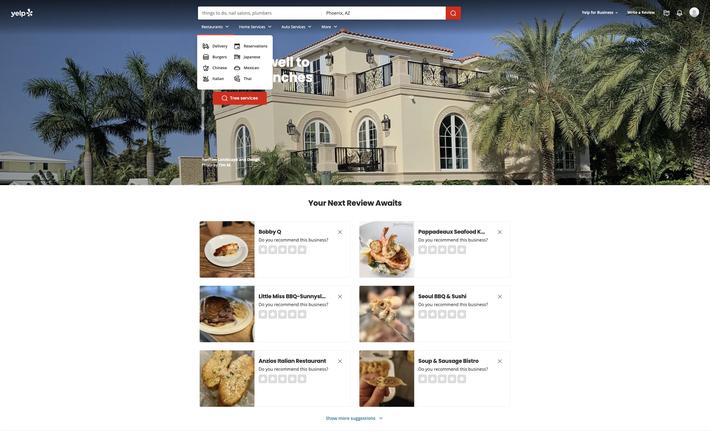 Task type: vqa. For each thing, say whether or not it's contained in the screenshot.
BOBBY Q
yes



Task type: locate. For each thing, give the bounding box(es) containing it.
you for pappadeaux
[[425, 237, 433, 243]]

recommend for seafood
[[434, 237, 459, 243]]

this down restaurant
[[300, 367, 308, 373]]

do you recommend this business? down bobby q "link"
[[259, 237, 328, 243]]

16 chevron down v2 image
[[615, 11, 619, 15]]

photo of soup & sausage bistro image
[[360, 351, 414, 407]]

do down pappadeaux
[[419, 237, 424, 243]]

(no rating) image for &
[[419, 375, 466, 384]]

do you recommend this business? down bbq-
[[259, 302, 328, 308]]

you for seoul
[[425, 302, 433, 308]]

2 none field from the left
[[326, 10, 442, 16]]

japanese
[[244, 54, 260, 60]]

mexican link
[[232, 63, 270, 73]]

projects image
[[664, 10, 670, 16]]

yelp
[[582, 10, 590, 15]]

recommend for &
[[434, 367, 459, 373]]

you for little
[[266, 302, 273, 308]]

do down little
[[259, 302, 265, 308]]

0 horizontal spatial dismiss card image
[[337, 358, 344, 365]]

business?
[[309, 237, 328, 243], [469, 237, 488, 243], [309, 302, 328, 308], [469, 302, 488, 308], [309, 367, 328, 373], [469, 367, 488, 373]]

24 chevron down v2 image
[[332, 23, 339, 30]]

rating element
[[259, 246, 307, 254], [419, 246, 466, 254], [259, 310, 307, 319], [419, 310, 466, 319], [259, 375, 307, 384], [419, 375, 466, 384]]

Near text field
[[326, 10, 442, 16]]

tim m. link
[[219, 163, 232, 168]]

recommend down bobby q "link"
[[274, 237, 299, 243]]

anzios italian restaurant link
[[259, 358, 327, 365]]

christina o. image
[[690, 7, 700, 17]]

24 mexican v2 image
[[234, 65, 241, 71]]

24 reservations v2 image
[[234, 43, 241, 49]]

1 horizontal spatial italian
[[278, 358, 295, 365]]

rating element down pappadeaux
[[419, 246, 466, 254]]

1 dismiss card image from the left
[[337, 358, 344, 365]]

24 chevron down v2 image inside restaurants link
[[224, 23, 231, 30]]

restaurant
[[296, 358, 326, 365]]

you down little
[[266, 302, 273, 308]]

2 dismiss card image from the left
[[497, 358, 503, 365]]

you down bobby q
[[266, 237, 273, 243]]

services right auto
[[291, 24, 306, 29]]

recommend
[[274, 237, 299, 243], [434, 237, 459, 243], [274, 302, 299, 308], [434, 302, 459, 308], [274, 367, 299, 373], [434, 367, 459, 373]]

(no rating) image for seafood
[[419, 246, 466, 254]]

(no rating) image down soup & sausage bistro
[[419, 375, 466, 384]]

turftim landscape and design photo by tim m.
[[202, 157, 260, 168]]

review
[[642, 10, 655, 15], [347, 198, 374, 209]]

rating element down seoul bbq & sushi
[[419, 310, 466, 319]]

delivery link
[[201, 41, 230, 52]]

24 chevron down v2 image
[[224, 23, 231, 30], [267, 23, 273, 30], [307, 23, 313, 30], [378, 416, 384, 422]]

rating element for &
[[419, 375, 466, 384]]

write
[[628, 10, 638, 15]]

do
[[259, 237, 265, 243], [419, 237, 424, 243], [259, 302, 265, 308], [419, 302, 424, 308], [259, 367, 265, 373], [419, 367, 424, 373]]

None field
[[202, 10, 318, 16], [326, 10, 442, 16]]

24 chevron down v2 image right restaurants
[[224, 23, 231, 30]]

menu containing delivery
[[197, 35, 273, 90]]

(no rating) image down anzios italian restaurant
[[259, 375, 307, 384]]

do you recommend this business? for italian
[[259, 367, 328, 373]]

italian
[[213, 76, 224, 81], [278, 358, 295, 365]]

you down the seoul
[[425, 302, 433, 308]]

business? for anzios italian restaurant
[[309, 367, 328, 373]]

turftim landscape and design link
[[202, 157, 260, 162]]

0 horizontal spatial none field
[[202, 10, 318, 16]]

1 horizontal spatial dismiss card image
[[497, 358, 503, 365]]

you down soup
[[425, 367, 433, 373]]

24 chevron down v2 image right auto services
[[307, 23, 313, 30]]

None radio
[[259, 246, 267, 254], [269, 246, 277, 254], [278, 246, 287, 254], [438, 246, 447, 254], [448, 246, 457, 254], [259, 310, 267, 319], [269, 310, 277, 319], [288, 310, 297, 319], [419, 310, 427, 319], [428, 310, 437, 319], [259, 375, 267, 384], [269, 375, 277, 384], [278, 375, 287, 384], [419, 375, 427, 384], [428, 375, 437, 384], [438, 375, 447, 384], [259, 246, 267, 254], [269, 246, 277, 254], [278, 246, 287, 254], [438, 246, 447, 254], [448, 246, 457, 254], [259, 310, 267, 319], [269, 310, 277, 319], [288, 310, 297, 319], [419, 310, 427, 319], [428, 310, 437, 319], [259, 375, 267, 384], [269, 375, 277, 384], [278, 375, 287, 384], [419, 375, 427, 384], [428, 375, 437, 384], [438, 375, 447, 384]]

do you recommend this business? for seafood
[[419, 237, 488, 243]]

1 horizontal spatial &
[[447, 293, 451, 301]]

recommend for bbq
[[434, 302, 459, 308]]

1 vertical spatial review
[[347, 198, 374, 209]]

recommend down bbq-
[[274, 302, 299, 308]]

soup & sausage bistro
[[419, 358, 479, 365]]

write a review link
[[626, 8, 657, 18]]

this
[[300, 237, 308, 243], [460, 237, 467, 243], [300, 302, 308, 308], [460, 302, 467, 308], [300, 367, 308, 373], [460, 367, 467, 373]]

0 horizontal spatial services
[[251, 24, 265, 29]]

None search field
[[0, 0, 710, 90]]

0 horizontal spatial review
[[347, 198, 374, 209]]

mexican
[[244, 65, 259, 70]]

0 horizontal spatial &
[[433, 358, 438, 365]]

business? down bistro
[[469, 367, 488, 373]]

sunnyslope
[[300, 293, 332, 301]]

do down bobby
[[259, 237, 265, 243]]

24 chevron down v2 image inside "home services" link
[[267, 23, 273, 30]]

do down the seoul
[[419, 302, 424, 308]]

sausage
[[439, 358, 462, 365]]

1 horizontal spatial review
[[642, 10, 655, 15]]

rating element down soup & sausage bistro
[[419, 375, 466, 384]]

review right next
[[347, 198, 374, 209]]

24 chevron down v2 image inside 'auto services' link
[[307, 23, 313, 30]]

pappadeaux seafood kitchen link
[[419, 228, 498, 236]]

seoul bbq & sushi
[[419, 293, 467, 301]]

recommend for miss
[[274, 302, 299, 308]]

1 vertical spatial italian
[[278, 358, 295, 365]]

1 horizontal spatial services
[[291, 24, 306, 29]]

auto
[[282, 24, 290, 29]]

italian down chinese
[[213, 76, 224, 81]]

italian right anzios
[[278, 358, 295, 365]]

dismiss card image for soup & sausage bistro
[[497, 358, 503, 365]]

(no rating) image
[[259, 246, 307, 254], [419, 246, 466, 254], [259, 310, 307, 319], [419, 310, 466, 319], [259, 375, 307, 384], [419, 375, 466, 384]]

services
[[251, 24, 265, 29], [291, 24, 306, 29]]

do you recommend this business?
[[259, 237, 328, 243], [419, 237, 488, 243], [259, 302, 328, 308], [419, 302, 488, 308], [259, 367, 328, 373], [419, 367, 488, 373]]

(no rating) image down miss
[[259, 310, 307, 319]]

1 horizontal spatial none field
[[326, 10, 442, 16]]

seoul bbq & sushi link
[[419, 293, 487, 301]]

None search field
[[198, 7, 462, 20]]

&
[[447, 293, 451, 301], [433, 358, 438, 365]]

more
[[339, 416, 350, 422]]

24 delivery v2 image
[[203, 43, 209, 49]]

1 services from the left
[[251, 24, 265, 29]]

menu inside the business categories element
[[197, 35, 273, 90]]

this down little miss bbq-sunnyslope
[[300, 302, 308, 308]]

business? down sunnyslope
[[309, 302, 328, 308]]

review inside "link"
[[642, 10, 655, 15]]

business? down seoul bbq & sushi 'link' at the right of the page
[[469, 302, 488, 308]]

do you recommend this business? down the pappadeaux seafood kitchen link
[[419, 237, 488, 243]]

0 vertical spatial review
[[642, 10, 655, 15]]

business? for pappadeaux seafood kitchen
[[469, 237, 488, 243]]

24 chevron down v2 image left auto
[[267, 23, 273, 30]]

(no rating) image down pappadeaux
[[419, 246, 466, 254]]

notifications image
[[677, 10, 683, 16]]

a
[[639, 10, 641, 15]]

suggestions
[[351, 416, 376, 422]]

thai
[[244, 76, 252, 81]]

& right soup
[[433, 358, 438, 365]]

rating element down anzios italian restaurant
[[259, 375, 307, 384]]

24 italian v2 image
[[203, 76, 209, 82]]

home services link
[[235, 20, 277, 35]]

this down sushi
[[460, 302, 467, 308]]

2 services from the left
[[291, 24, 306, 29]]

dismiss card image
[[337, 358, 344, 365], [497, 358, 503, 365]]

24 chevron down v2 image right suggestions
[[378, 416, 384, 422]]

this down bobby q "link"
[[300, 237, 308, 243]]

auto services link
[[277, 20, 317, 35]]

and
[[239, 157, 246, 162]]

dismiss card image
[[337, 229, 344, 236], [497, 229, 503, 236], [337, 294, 344, 300], [497, 294, 503, 300]]

business? down restaurant
[[309, 367, 328, 373]]

review for a
[[642, 10, 655, 15]]

business? for seoul bbq & sushi
[[469, 302, 488, 308]]

(no rating) image down seoul bbq & sushi
[[419, 310, 466, 319]]

business? down kitchen
[[469, 237, 488, 243]]

this down the seafood
[[460, 237, 467, 243]]

recommend down soup & sausage bistro
[[434, 367, 459, 373]]

0 vertical spatial italian
[[213, 76, 224, 81]]

thai link
[[232, 73, 270, 84]]

review right a
[[642, 10, 655, 15]]

0 horizontal spatial italian
[[213, 76, 224, 81]]

services right the home
[[251, 24, 265, 29]]

24 chevron down v2 image for restaurants
[[224, 23, 231, 30]]

search image
[[450, 10, 457, 16]]

bistro
[[463, 358, 479, 365]]

24 chinese v2 image
[[203, 65, 209, 71]]

None radio
[[288, 246, 297, 254], [298, 246, 307, 254], [419, 246, 427, 254], [428, 246, 437, 254], [458, 246, 466, 254], [278, 310, 287, 319], [298, 310, 307, 319], [438, 310, 447, 319], [448, 310, 457, 319], [458, 310, 466, 319], [288, 375, 297, 384], [298, 375, 307, 384], [448, 375, 457, 384], [458, 375, 466, 384], [288, 246, 297, 254], [298, 246, 307, 254], [419, 246, 427, 254], [428, 246, 437, 254], [458, 246, 466, 254], [278, 310, 287, 319], [298, 310, 307, 319], [438, 310, 447, 319], [448, 310, 457, 319], [458, 310, 466, 319], [288, 375, 297, 384], [298, 375, 307, 384], [448, 375, 457, 384], [458, 375, 466, 384]]

(no rating) image down q
[[259, 246, 307, 254]]

rating element down q
[[259, 246, 307, 254]]

do down anzios
[[259, 367, 265, 373]]

you down anzios
[[266, 367, 273, 373]]

turftim
[[202, 157, 217, 162]]

miss
[[273, 293, 285, 301]]

24 burgers v2 image
[[203, 54, 209, 60]]

Find text field
[[202, 10, 318, 16]]

show more suggestions
[[326, 416, 376, 422]]

business? down bobby q "link"
[[309, 237, 328, 243]]

pappadeaux
[[419, 228, 453, 236]]

recommend down anzios italian restaurant
[[274, 367, 299, 373]]

seafood
[[454, 228, 476, 236]]

explore banner section banner
[[0, 0, 710, 185]]

this for &
[[460, 367, 467, 373]]

do for soup & sausage bistro
[[419, 367, 424, 373]]

none field near
[[326, 10, 442, 16]]

do for pappadeaux seafood kitchen
[[419, 237, 424, 243]]

rating element down miss
[[259, 310, 307, 319]]

do you recommend this business? down soup & sausage bistro link
[[419, 367, 488, 373]]

chinese
[[213, 65, 227, 70]]

1 none field from the left
[[202, 10, 318, 16]]

dismiss card image for seoul bbq & sushi
[[497, 294, 503, 300]]

your next review awaits
[[308, 198, 402, 209]]

do down soup
[[419, 367, 424, 373]]

1 vertical spatial &
[[433, 358, 438, 365]]

24 thai v2 image
[[234, 76, 241, 82]]

italian inside italian link
[[213, 76, 224, 81]]

pappadeaux seafood kitchen
[[419, 228, 498, 236]]

next
[[328, 198, 345, 209]]

do for bobby q
[[259, 237, 265, 243]]

chinese link
[[201, 63, 230, 73]]

do you recommend this business? down the anzios italian restaurant link
[[259, 367, 328, 373]]

recommend down seoul bbq & sushi
[[434, 302, 459, 308]]

home services
[[239, 24, 265, 29]]

you
[[266, 237, 273, 243], [425, 237, 433, 243], [266, 302, 273, 308], [425, 302, 433, 308], [266, 367, 273, 373], [425, 367, 433, 373]]

recommend down pappadeaux
[[434, 237, 459, 243]]

this down bistro
[[460, 367, 467, 373]]

you down pappadeaux
[[425, 237, 433, 243]]

bobby q link
[[259, 228, 327, 236]]

& right the bbq
[[447, 293, 451, 301]]

more link
[[317, 20, 343, 35]]

menu
[[197, 35, 273, 90]]

do you recommend this business? down seoul bbq & sushi 'link' at the right of the page
[[419, 302, 488, 308]]



Task type: describe. For each thing, give the bounding box(es) containing it.
you for bobby
[[266, 237, 273, 243]]

rating element for italian
[[259, 375, 307, 384]]

do you recommend this business? for miss
[[259, 302, 328, 308]]

your
[[308, 198, 326, 209]]

this for seafood
[[460, 237, 467, 243]]

delivery
[[213, 43, 228, 49]]

services for home services
[[251, 24, 265, 29]]

little miss bbq-sunnyslope link
[[259, 293, 332, 301]]

do for anzios italian restaurant
[[259, 367, 265, 373]]

bbq-
[[286, 293, 300, 301]]

business? for soup & sausage bistro
[[469, 367, 488, 373]]

rating element for bbq
[[419, 310, 466, 319]]

(no rating) image for bbq
[[419, 310, 466, 319]]

this for miss
[[300, 302, 308, 308]]

photo of little miss bbq-sunnyslope image
[[200, 286, 255, 343]]

soup & sausage bistro link
[[419, 358, 487, 365]]

services for auto services
[[291, 24, 306, 29]]

italian link
[[201, 73, 230, 84]]

seoul
[[419, 293, 433, 301]]

0 vertical spatial &
[[447, 293, 451, 301]]

dead
[[213, 68, 247, 87]]

burgers
[[213, 54, 227, 60]]

dismiss card image for little miss bbq-sunnyslope
[[337, 294, 344, 300]]

you for soup
[[425, 367, 433, 373]]

say
[[213, 53, 238, 71]]

anzios
[[259, 358, 277, 365]]

m.
[[227, 163, 232, 168]]

dismiss card image for anzios italian restaurant
[[337, 358, 344, 365]]

rating element for miss
[[259, 310, 307, 319]]

(no rating) image for italian
[[259, 375, 307, 384]]

bobby
[[259, 228, 276, 236]]

anzios italian restaurant
[[259, 358, 326, 365]]

do for seoul bbq & sushi
[[419, 302, 424, 308]]

do you recommend this business? for &
[[419, 367, 488, 373]]

design
[[247, 157, 260, 162]]

little
[[259, 293, 272, 301]]

write a review
[[628, 10, 655, 15]]

auto services
[[282, 24, 306, 29]]

24 chevron down v2 image for auto services
[[307, 23, 313, 30]]

this for italian
[[300, 367, 308, 373]]

restaurants link
[[197, 20, 235, 35]]

photo of bobby q image
[[200, 222, 255, 278]]

say farewell to dead branches
[[213, 53, 313, 87]]

restaurants
[[202, 24, 223, 29]]

show
[[326, 416, 337, 422]]

to
[[296, 53, 310, 71]]

bbq
[[434, 293, 446, 301]]

none field find
[[202, 10, 318, 16]]

none search field inside search field
[[198, 7, 462, 20]]

landscape
[[218, 157, 238, 162]]

user actions element
[[578, 7, 707, 40]]

soup
[[419, 358, 432, 365]]

tim
[[219, 163, 226, 168]]

branches
[[250, 68, 313, 87]]

awaits
[[376, 198, 402, 209]]

home
[[239, 24, 250, 29]]

photo of anzios italian restaurant image
[[200, 351, 255, 407]]

photo
[[202, 163, 213, 168]]

photo of pappadeaux seafood kitchen image
[[360, 222, 414, 278]]

tree
[[230, 95, 239, 101]]

yelp for business
[[582, 10, 614, 15]]

kitchen
[[478, 228, 498, 236]]

services
[[241, 95, 258, 101]]

more
[[322, 24, 331, 29]]

none search field containing yelp for business
[[0, 0, 710, 90]]

for
[[591, 10, 597, 15]]

bobby q
[[259, 228, 281, 236]]

photo of seoul bbq & sushi image
[[360, 286, 414, 343]]

reservations
[[244, 43, 268, 49]]

business categories element
[[197, 20, 700, 90]]

this for bbq
[[460, 302, 467, 308]]

dismiss card image for pappadeaux seafood kitchen
[[497, 229, 503, 236]]

24 search v2 image
[[222, 95, 228, 102]]

do you recommend this business? for q
[[259, 237, 328, 243]]

show more suggestions button
[[326, 416, 384, 422]]

(no rating) image for q
[[259, 246, 307, 254]]

burgers link
[[201, 52, 230, 63]]

review for next
[[347, 198, 374, 209]]

this for q
[[300, 237, 308, 243]]

tree services link
[[213, 92, 267, 105]]

business
[[598, 10, 614, 15]]

you for anzios
[[266, 367, 273, 373]]

sushi
[[452, 293, 467, 301]]

do for little miss bbq-sunnyslope
[[259, 302, 265, 308]]

(no rating) image for miss
[[259, 310, 307, 319]]

business? for bobby q
[[309, 237, 328, 243]]

recommend for q
[[274, 237, 299, 243]]

rating element for q
[[259, 246, 307, 254]]

24 sushi v2 image
[[234, 54, 241, 60]]

reservations link
[[232, 41, 270, 52]]

farewell
[[240, 53, 294, 71]]

yelp for business button
[[580, 8, 621, 18]]

q
[[277, 228, 281, 236]]

24 chevron down v2 image for home services
[[267, 23, 273, 30]]

japanese link
[[232, 52, 270, 63]]

recommend for italian
[[274, 367, 299, 373]]

little miss bbq-sunnyslope
[[259, 293, 332, 301]]

by
[[213, 163, 218, 168]]

tree services
[[230, 95, 258, 101]]

dismiss card image for bobby q
[[337, 229, 344, 236]]

business? for little miss bbq-sunnyslope
[[309, 302, 328, 308]]

do you recommend this business? for bbq
[[419, 302, 488, 308]]

rating element for seafood
[[419, 246, 466, 254]]



